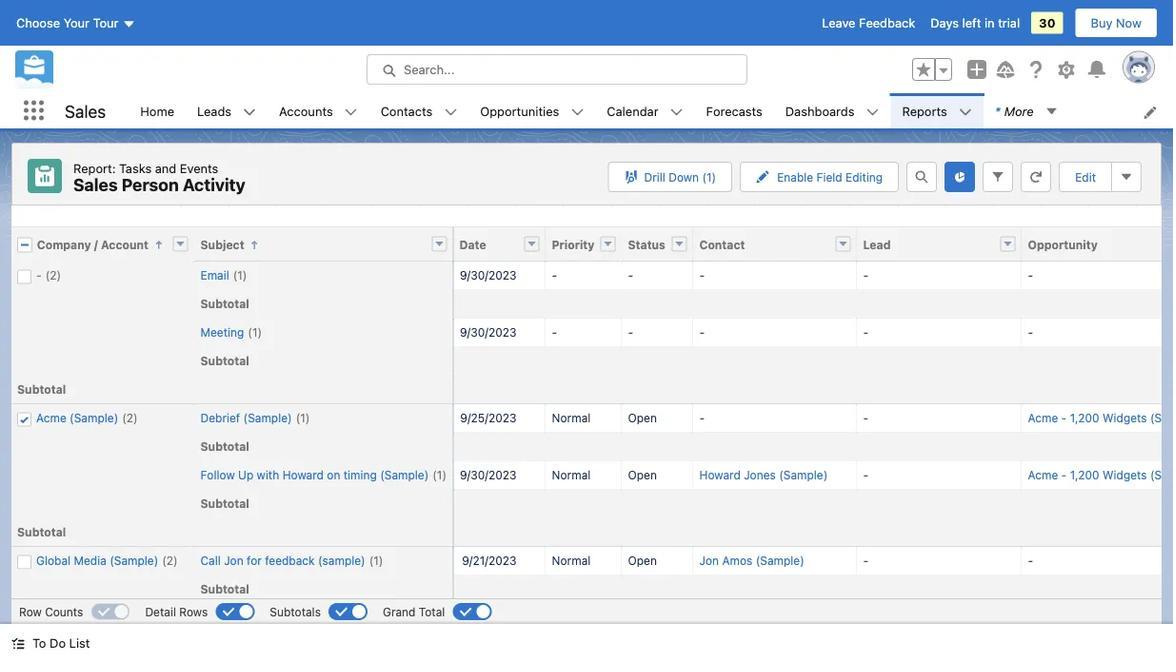 Task type: locate. For each thing, give the bounding box(es) containing it.
text default image right the leads
[[243, 106, 256, 119]]

group
[[912, 58, 952, 81]]

text default image for contacts
[[444, 106, 457, 119]]

accounts list item
[[268, 93, 369, 129]]

1 horizontal spatial text default image
[[243, 106, 256, 119]]

feedback
[[859, 16, 915, 30]]

buy now button
[[1075, 8, 1158, 38]]

text default image right contacts
[[444, 106, 457, 119]]

forecasts
[[706, 104, 763, 118]]

contacts
[[381, 104, 433, 118]]

text default image right accounts
[[344, 106, 358, 119]]

accounts link
[[268, 93, 344, 129]]

0 horizontal spatial text default image
[[344, 106, 358, 119]]

days
[[931, 16, 959, 30]]

do
[[50, 637, 66, 651]]

text default image inside the accounts list item
[[344, 106, 358, 119]]

to
[[32, 637, 46, 651]]

text default image
[[344, 106, 358, 119], [444, 106, 457, 119]]

1 horizontal spatial text default image
[[444, 106, 457, 119]]

reports
[[902, 104, 947, 118]]

text default image inside contacts list item
[[444, 106, 457, 119]]

text default image left to
[[11, 638, 25, 651]]

2 text default image from the left
[[444, 106, 457, 119]]

choose your tour
[[16, 16, 119, 30]]

text default image
[[243, 106, 256, 119], [11, 638, 25, 651]]

choose
[[16, 16, 60, 30]]

reports list item
[[891, 93, 983, 129]]

1 vertical spatial text default image
[[11, 638, 25, 651]]

now
[[1116, 16, 1142, 30]]

search... button
[[367, 54, 747, 85]]

contacts link
[[369, 93, 444, 129]]

0 horizontal spatial text default image
[[11, 638, 25, 651]]

list containing home
[[129, 93, 1173, 129]]

0 vertical spatial text default image
[[243, 106, 256, 119]]

list
[[129, 93, 1173, 129]]

1 text default image from the left
[[344, 106, 358, 119]]

choose your tour button
[[15, 8, 137, 38]]

text default image inside leads list item
[[243, 106, 256, 119]]

opportunities list item
[[469, 93, 595, 129]]

leave feedback
[[822, 16, 915, 30]]

buy
[[1091, 16, 1113, 30]]

to do list button
[[0, 625, 101, 663]]



Task type: vqa. For each thing, say whether or not it's contained in the screenshot.
'Calendar' link
yes



Task type: describe. For each thing, give the bounding box(es) containing it.
dashboards list item
[[774, 93, 891, 129]]

trial
[[998, 16, 1020, 30]]

home link
[[129, 93, 186, 129]]

buy now
[[1091, 16, 1142, 30]]

leads
[[197, 104, 231, 118]]

reports link
[[891, 93, 959, 129]]

to do list
[[32, 637, 90, 651]]

forecasts link
[[695, 93, 774, 129]]

opportunities link
[[469, 93, 571, 129]]

tour
[[93, 16, 119, 30]]

sales
[[65, 101, 106, 121]]

leave feedback link
[[822, 16, 915, 30]]

calendar
[[607, 104, 659, 118]]

your
[[63, 16, 90, 30]]

leave
[[822, 16, 856, 30]]

search...
[[404, 62, 455, 77]]

calendar link
[[595, 93, 670, 129]]

home
[[140, 104, 174, 118]]

opportunities
[[480, 104, 559, 118]]

dashboards
[[785, 104, 855, 118]]

contacts list item
[[369, 93, 469, 129]]

list
[[69, 637, 90, 651]]

dashboards link
[[774, 93, 866, 129]]

text default image inside to do list button
[[11, 638, 25, 651]]

left
[[962, 16, 981, 30]]

accounts
[[279, 104, 333, 118]]

calendar list item
[[595, 93, 695, 129]]

leads list item
[[186, 93, 268, 129]]

in
[[985, 16, 995, 30]]

text default image for accounts
[[344, 106, 358, 119]]

leads link
[[186, 93, 243, 129]]

days left in trial
[[931, 16, 1020, 30]]

30
[[1039, 16, 1056, 30]]



